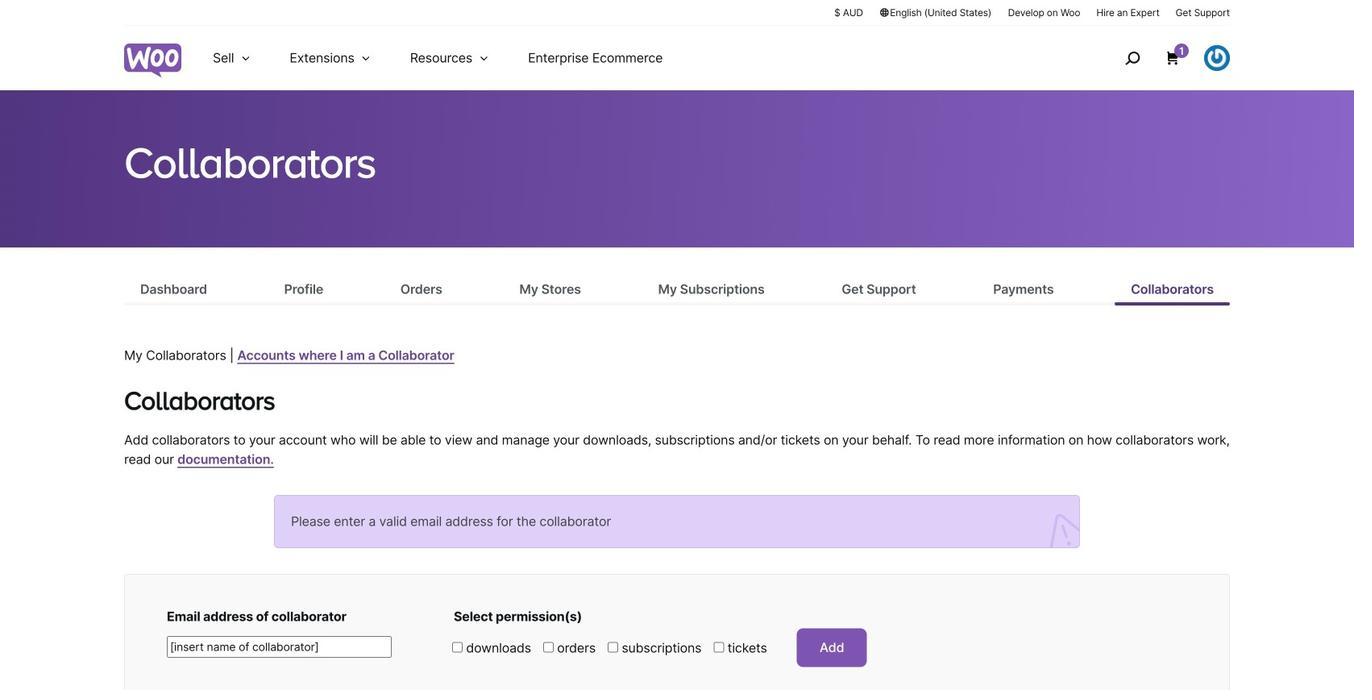 Task type: locate. For each thing, give the bounding box(es) containing it.
None checkbox
[[543, 642, 554, 653], [608, 642, 618, 653], [714, 642, 724, 653], [543, 642, 554, 653], [608, 642, 618, 653], [714, 642, 724, 653]]

None checkbox
[[452, 642, 463, 653]]



Task type: describe. For each thing, give the bounding box(es) containing it.
open account menu image
[[1205, 45, 1230, 71]]

service navigation menu element
[[1091, 32, 1230, 84]]

search image
[[1120, 45, 1146, 71]]



